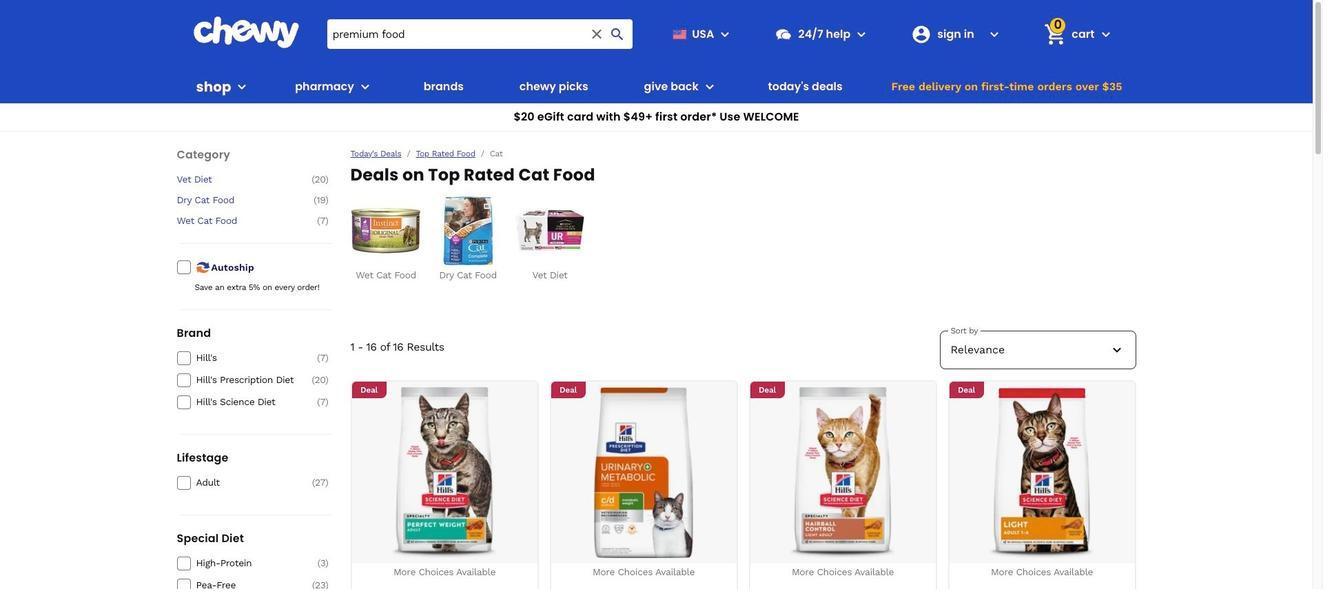 Task type: describe. For each thing, give the bounding box(es) containing it.
menu image
[[234, 79, 251, 95]]

delete search image
[[589, 26, 606, 42]]

site banner
[[0, 0, 1314, 132]]

hill's prescription diet c/d multicare + metabolic chicken flavor dry cat food, 12-lb bag image
[[559, 388, 730, 559]]

submit search image
[[610, 26, 626, 42]]

account menu image
[[987, 26, 1003, 42]]

help menu image
[[854, 26, 870, 42]]



Task type: locate. For each thing, give the bounding box(es) containing it.
hill's science diet adult hairball control light dry cat food, 15.5-lb bag image
[[758, 388, 929, 559]]

chewy support image
[[775, 25, 793, 43]]

hill's science diet adult perfect weight chicken recipe dry cat food, 15-lb bag image
[[359, 388, 530, 559]]

Product search field
[[327, 19, 633, 49]]

wet cat food image
[[352, 197, 421, 265]]

hill's science diet adult light chicken recipe dry cat food, 16-lb bag image
[[957, 388, 1128, 559]]

pharmacy menu image
[[357, 79, 374, 95]]

vet diet image
[[516, 197, 585, 265]]

list
[[351, 197, 1137, 281]]

Search text field
[[327, 19, 633, 49]]

chewy home image
[[193, 17, 300, 48]]

menu image
[[717, 26, 734, 42]]

items image
[[1044, 22, 1068, 46]]

cart menu image
[[1098, 26, 1115, 42]]

dry cat food image
[[434, 197, 503, 265]]

give back menu image
[[702, 79, 718, 95]]



Task type: vqa. For each thing, say whether or not it's contained in the screenshot.
$60.99
no



